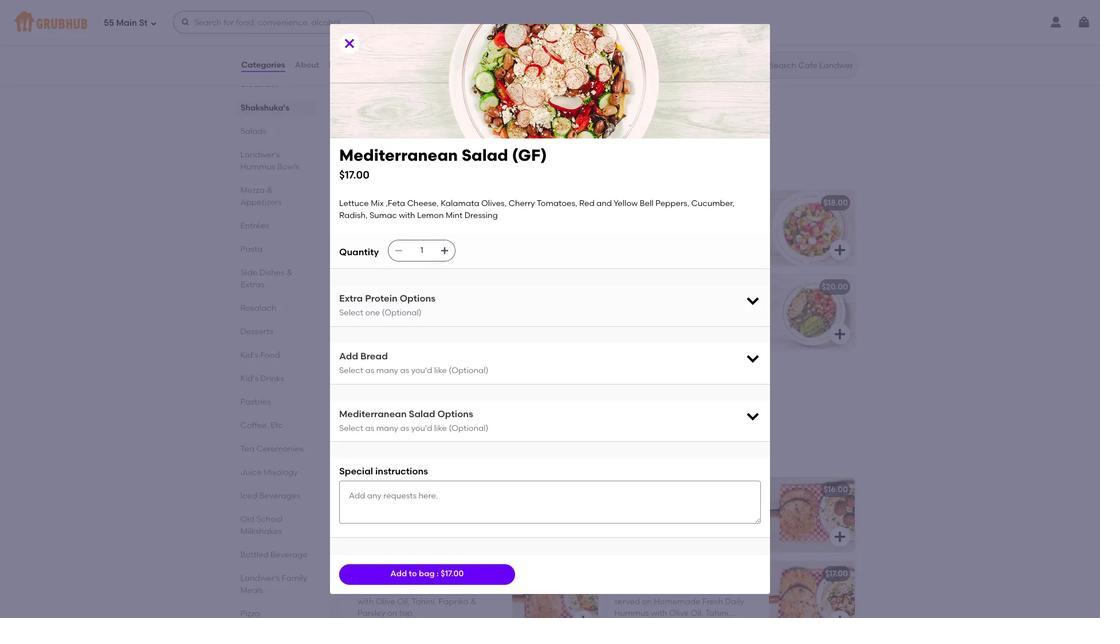 Task type: vqa. For each thing, say whether or not it's contained in the screenshot.
Bread.
yes



Task type: locate. For each thing, give the bounding box(es) containing it.
halloumi shakshuka image
[[512, 5, 598, 79]]

bell for mediterranean salad (gf)
[[384, 238, 397, 248]]

caramelized down blueberries,
[[358, 406, 408, 416]]

cherry inside marinated grilled chicken breast, quinoa bulgur mix, carrots, fresh avocado, cherry tomatoes, chia seeds
[[653, 322, 679, 332]]

shakshuka right sinia
[[636, 12, 678, 22]]

2 horizontal spatial daily
[[725, 598, 744, 607]]

1 horizontal spatial side
[[419, 63, 436, 73]]

(optional) up goat
[[449, 366, 489, 376]]

of right side
[[383, 63, 390, 73]]

1 horizontal spatial served
[[614, 598, 640, 607]]

1 vertical spatial options
[[437, 409, 473, 420]]

landwer's
[[241, 150, 280, 160], [348, 451, 411, 465], [241, 574, 280, 584]]

pastries
[[241, 398, 271, 407]]

instructions
[[375, 467, 428, 478]]

on down mushrooms
[[642, 598, 652, 607]]

mint down the mediterranean salad (gf)
[[446, 211, 463, 220]]

with down the mediterranean salad (gf)
[[399, 211, 415, 220]]

strawberries,
[[405, 395, 456, 404]]

you'd down the walnuts,
[[411, 424, 432, 434]]

pastries tab
[[241, 397, 312, 409]]

with inside homemade fresh daily hummus with olive oil, tahini, paprika & parsley on top.
[[358, 598, 374, 607]]

tomato
[[358, 40, 388, 50]]

like down the walnuts,
[[434, 424, 447, 434]]

bowl
[[473, 485, 492, 495]]

side down sauce,
[[419, 63, 436, 73]]

hummus inside mushrooms & caramelized onions served on homemade fresh daily hummus with olive oil, tahin
[[614, 609, 649, 619]]

1 horizontal spatial housemade
[[462, 406, 510, 416]]

like
[[434, 366, 447, 376], [434, 424, 447, 434]]

salads
[[241, 127, 267, 136], [348, 164, 390, 178]]

2 vertical spatial olive
[[669, 609, 689, 619]]

bowls up bowl
[[469, 451, 505, 465]]

hummus down mushrooms
[[614, 609, 649, 619]]

chicken fattoush salad
[[614, 283, 708, 292]]

(optional) down goat
[[449, 424, 489, 434]]

hummus left bowl
[[437, 485, 471, 495]]

halloumi salad
[[614, 198, 674, 208]]

& inside mezza & appetizers
[[267, 186, 273, 195]]

radish, up the lebanese at the top left of the page
[[358, 249, 386, 259]]

1 vertical spatial many
[[376, 424, 398, 434]]

served right meatballs
[[474, 113, 500, 122]]

salad for mediterranean salad (gf) $17.00
[[462, 146, 508, 165]]

landwer's for the landwer's family meals tab
[[241, 574, 280, 584]]

1 horizontal spatial options
[[437, 409, 473, 420]]

daily
[[686, 513, 705, 523], [429, 586, 448, 596], [725, 598, 744, 607]]

salad inside two eggs poached in a spiced tomato pepper sauce, crispy halloumi cheese and spinach, with a side of tahini, side salad and challah bread.
[[438, 63, 460, 73]]

1 vertical spatial cucumber,
[[435, 238, 479, 248]]

shakshuka inside button
[[636, 12, 678, 22]]

options inside extra protein options select one (optional)
[[400, 293, 436, 304]]

lettuce for halloumi
[[614, 215, 644, 224]]

salad for lebanese salad
[[398, 283, 421, 292]]

mediterranean inside mediterranean salad options select as many as you'd like (optional)
[[339, 409, 407, 420]]

bread
[[360, 351, 388, 362]]

svg image
[[150, 20, 157, 27], [343, 37, 356, 51], [576, 57, 590, 71], [833, 244, 847, 257], [440, 246, 449, 256], [745, 293, 761, 309], [833, 328, 847, 342], [745, 351, 761, 367], [576, 531, 590, 544], [833, 531, 847, 544], [576, 615, 590, 619]]

walnuts,
[[409, 406, 443, 416]]

many inside add bread select as many as you'd like (optional)
[[376, 366, 398, 376]]

sumac up lebanese salad
[[388, 249, 415, 259]]

0 vertical spatial kid's
[[241, 351, 259, 360]]

mix, inside lettuce mix, halloumi cheese, kalamata olives, cherry tomatoes, red & yellow bell peppers, cucumbers, radish & lemon mint dressing.
[[646, 215, 661, 224]]

options down lebanese salad
[[400, 293, 436, 304]]

cucumber, right input item quantity number field
[[435, 238, 479, 248]]

milkshakes
[[241, 527, 282, 537]]

1 horizontal spatial a
[[442, 28, 447, 38]]

mint up breast,
[[729, 249, 746, 259]]

cucumbers,
[[614, 249, 662, 259]]

chicken fattoush salad image
[[769, 275, 855, 350]]

(optional) inside add bread select as many as you'd like (optional)
[[449, 366, 489, 376]]

2 like from the top
[[434, 424, 447, 434]]

2 horizontal spatial mint
[[729, 249, 746, 259]]

1 vertical spatial kid's
[[241, 374, 259, 384]]

with right the spinach,
[[479, 52, 495, 61]]

caramelized left onions
[[669, 586, 719, 596]]

fresh
[[722, 310, 743, 320], [663, 513, 684, 523], [406, 586, 427, 596], [702, 598, 723, 607]]

one
[[365, 309, 380, 318]]

oil, for on
[[699, 525, 712, 535]]

0 horizontal spatial yellow
[[358, 238, 382, 248]]

olive inside balls of falafel served on homemade fresh daily hummus with chickpeas, olive oil, tahini, paprika & parsley. served with 2 pitas on the side
[[678, 525, 698, 535]]

0 vertical spatial paprika
[[614, 537, 644, 546]]

chicken for chicken shawarma hummus bowl
[[358, 485, 390, 495]]

you'd
[[411, 366, 432, 376], [411, 424, 432, 434]]

radish, up quantity
[[339, 211, 368, 220]]

peppers, for halloumi salad
[[681, 238, 715, 248]]

tahini, up top.
[[412, 598, 437, 607]]

1 horizontal spatial mix,
[[672, 310, 687, 320]]

tomatoes, inside lettuce mix, halloumi cheese, kalamata olives, cherry tomatoes, red & yellow bell peppers, cucumbers, radish & lemon mint dressing.
[[710, 226, 751, 236]]

salad for mediterranean salad options select as many as you'd like (optional)
[[409, 409, 435, 420]]

lettuce mix, halloumi cheese, kalamata olives, cherry tomatoes, red & yellow bell peppers, cucumbers, radish & lemon mint dressing.
[[614, 215, 751, 271]]

side up extras
[[241, 268, 258, 278]]

add
[[339, 351, 358, 362], [390, 570, 407, 580]]

chicken inside button
[[358, 485, 390, 495]]

salad down meatballs
[[462, 146, 508, 165]]

on left top.
[[387, 609, 397, 619]]

with inside mushrooms & caramelized onions served on homemade fresh daily hummus with olive oil, tahin
[[651, 609, 667, 619]]

avocado, inside mixed greens, cherry tomatoes, avocado, blueberries, strawberries, goat cheese, caramelized walnuts, and housemade balsamic dressing
[[485, 383, 522, 393]]

2 vertical spatial kalamata
[[614, 226, 653, 236]]

peppers, up radish
[[681, 238, 715, 248]]

blueberries,
[[358, 395, 403, 404]]

2 vertical spatial select
[[339, 424, 363, 434]]

fattoush
[[648, 283, 683, 292]]

1 you'd from the top
[[411, 366, 432, 376]]

1 vertical spatial served
[[672, 502, 698, 511]]

0 vertical spatial like
[[434, 366, 447, 376]]

3 select from the top
[[339, 424, 363, 434]]

2 vertical spatial chicken
[[358, 485, 390, 495]]

salad down the spinach,
[[438, 63, 460, 73]]

2 horizontal spatial side
[[662, 548, 679, 558]]

chickpeas,
[[633, 525, 676, 535]]

kid's for kid's food
[[241, 351, 259, 360]]

2 vertical spatial served
[[614, 598, 640, 607]]

olives, for halloumi salad
[[655, 226, 680, 236]]

options for extra protein options
[[400, 293, 436, 304]]

housemade down goat
[[462, 406, 510, 416]]

plain hummus
[[358, 570, 414, 579]]

mediterranean salad (gf)
[[358, 198, 460, 208]]

olives, for mediterranean salad (gf)
[[358, 226, 383, 236]]

1 vertical spatial daily
[[429, 586, 448, 596]]

salads up the mediterranean salad (gf)
[[348, 164, 390, 178]]

1 vertical spatial of
[[634, 502, 642, 511]]

vegan down challah
[[358, 96, 383, 106]]

peppers, inside lettuce mix, halloumi cheese, kalamata olives, cherry tomatoes, red & yellow bell peppers, cucumbers, radish & lemon mint dressing.
[[681, 238, 715, 248]]

kid's for kid's drinks
[[241, 374, 259, 384]]

salads down shakshuka's
[[241, 127, 267, 136]]

halloumi salad image
[[769, 191, 855, 265]]

of right balls
[[634, 502, 642, 511]]

oil,
[[699, 525, 712, 535], [397, 598, 410, 607], [691, 609, 704, 619]]

1 many from the top
[[376, 366, 398, 376]]

chicken up the marinated
[[614, 283, 647, 292]]

old school milkshakes
[[241, 515, 283, 537]]

hummus up 2
[[707, 513, 742, 523]]

0 horizontal spatial caramelized
[[358, 406, 408, 416]]

(gf) inside mediterranean salad (gf) $17.00
[[512, 146, 547, 165]]

daily inside mushrooms & caramelized onions served on homemade fresh daily hummus with olive oil, tahin
[[725, 598, 744, 607]]

yellow
[[614, 199, 638, 209], [358, 238, 382, 248], [639, 238, 663, 248]]

0 horizontal spatial daily
[[429, 586, 448, 596]]

bulgur
[[645, 310, 670, 320]]

avocado, inside marinated grilled chicken breast, quinoa bulgur mix, carrots, fresh avocado, cherry tomatoes, chia seeds
[[614, 322, 651, 332]]

0 vertical spatial mediterranean
[[339, 146, 458, 165]]

0 vertical spatial kalamata
[[441, 199, 479, 209]]

olive inside mushrooms & caramelized onions served on homemade fresh daily hummus with olive oil, tahin
[[669, 609, 689, 619]]

drinks
[[261, 374, 284, 384]]

you'd left berries
[[411, 366, 432, 376]]

kalamata inside lettuce mix, halloumi cheese, kalamata olives, cherry tomatoes, red & yellow bell peppers, cucumbers, radish & lemon mint dressing.
[[614, 226, 653, 236]]

chicken shawarma hummus bowl
[[358, 485, 492, 495]]

1 vertical spatial ,feta
[[404, 215, 424, 224]]

(gf) for mediterranean salad (gf)
[[443, 198, 460, 208]]

many up greens,
[[376, 366, 398, 376]]

paprika inside homemade fresh daily hummus with olive oil, tahini, paprika & parsley on top.
[[439, 598, 469, 607]]

vegan meatball shakshuka
[[358, 96, 465, 106]]

fresh down onions
[[702, 598, 723, 607]]

0 vertical spatial landwer's hummus bowls
[[241, 150, 300, 172]]

select inside extra protein options select one (optional)
[[339, 309, 363, 318]]

& inside side dishes & extras
[[287, 268, 293, 278]]

radish,
[[339, 211, 368, 220], [358, 249, 386, 259]]

bell for halloumi salad
[[665, 238, 679, 248]]

landwer's inside landwer's hummus bowls
[[241, 150, 280, 160]]

2 horizontal spatial served
[[672, 502, 698, 511]]

mint right input item quantity number field
[[464, 249, 481, 259]]

juice
[[241, 468, 262, 478]]

1 vertical spatial cheese
[[383, 367, 413, 377]]

0 vertical spatial red
[[579, 199, 595, 209]]

2 vertical spatial homemade
[[654, 598, 700, 607]]

seeds
[[614, 334, 638, 343]]

vegan
[[358, 96, 383, 106], [407, 113, 432, 122]]

balls of falafel served on homemade fresh daily hummus with chickpeas, olive oil, tahini, paprika & parsley. served with 2 pitas on the side
[[614, 502, 742, 558]]

search icon image
[[751, 58, 764, 72]]

many down blueberries,
[[376, 424, 398, 434]]

1 horizontal spatial landwer's hummus bowls
[[348, 451, 505, 465]]

many
[[376, 366, 398, 376], [376, 424, 398, 434]]

0 vertical spatial side
[[419, 63, 436, 73]]

halloumi up cucumbers,
[[614, 198, 650, 208]]

kalamata for halloumi salad
[[614, 226, 653, 236]]

0 horizontal spatial salads
[[241, 127, 267, 136]]

1 vertical spatial housemade
[[462, 406, 510, 416]]

0 vertical spatial oil,
[[699, 525, 712, 535]]

1 kid's from the top
[[241, 351, 259, 360]]

avocado, down quinoa
[[614, 322, 651, 332]]

red for mediterranean salad (gf)
[[456, 226, 471, 236]]

2 vertical spatial (optional)
[[449, 424, 489, 434]]

Special instructions text field
[[339, 481, 761, 524]]

landwer's hummus bowls up instructions
[[348, 451, 505, 465]]

(gf) down mediterranean salad (gf) $17.00
[[443, 198, 460, 208]]

(optional) inside extra protein options select one (optional)
[[382, 309, 422, 318]]

bell up cucumbers,
[[640, 199, 654, 209]]

tahini, up bread.
[[392, 63, 417, 73]]

tea ceremonies
[[241, 445, 304, 454]]

chicken down special instructions
[[358, 485, 390, 495]]

2 vertical spatial oil,
[[691, 609, 704, 619]]

salad up lettuce mix, halloumi cheese, kalamata olives, cherry tomatoes, red & yellow bell peppers, cucumbers, radish & lemon mint dressing.
[[651, 198, 674, 208]]

mix, down grilled
[[672, 310, 687, 320]]

0 vertical spatial many
[[376, 366, 398, 376]]

mixed greens, cherry tomatoes, avocado, blueberries, strawberries, goat cheese, caramelized walnuts, and housemade balsamic dressing
[[358, 383, 548, 428]]

2 many from the top
[[376, 424, 398, 434]]

fresh inside marinated grilled chicken breast, quinoa bulgur mix, carrots, fresh avocado, cherry tomatoes, chia seeds
[[722, 310, 743, 320]]

halloumi up eggs
[[358, 12, 393, 22]]

55 main st
[[104, 18, 148, 28]]

0 vertical spatial caramelized
[[358, 406, 408, 416]]

landwer's inside landwer's family meals
[[241, 574, 280, 584]]

landwer's down "salads" tab
[[241, 150, 280, 160]]

$22.00
[[566, 12, 591, 22]]

cherry inside lettuce mix, halloumi cheese, kalamata olives, cherry tomatoes, red & yellow bell peppers, cucumbers, radish & lemon mint dressing.
[[682, 226, 709, 236]]

cheese,
[[407, 199, 439, 209], [426, 215, 457, 224], [699, 215, 731, 224], [480, 395, 511, 404]]

0 vertical spatial cucumber,
[[691, 199, 735, 209]]

bell
[[640, 199, 654, 209], [384, 238, 397, 248], [665, 238, 679, 248]]

yellow inside lettuce mix, halloumi cheese, kalamata olives, cherry tomatoes, red & yellow bell peppers, cucumbers, radish & lemon mint dressing.
[[639, 238, 663, 248]]

2 vertical spatial landwer's
[[241, 574, 280, 584]]

1 horizontal spatial daily
[[686, 513, 705, 523]]

0 vertical spatial $18.00
[[824, 198, 848, 208]]

2 vertical spatial dressing
[[358, 418, 391, 428]]

shakshuka for sinia shakshuka
[[636, 12, 678, 22]]

chicken up 'carrots,'
[[684, 299, 716, 308]]

1 horizontal spatial cucumber,
[[691, 199, 735, 209]]

1 vertical spatial homemade
[[358, 586, 404, 596]]

(gf) for mediterranean salad (gf) $17.00
[[512, 146, 547, 165]]

homemade down balls
[[614, 513, 661, 523]]

cherry inside mixed greens, cherry tomatoes, avocado, blueberries, strawberries, goat cheese, caramelized walnuts, and housemade balsamic dressing
[[414, 383, 441, 393]]

lettuce inside lettuce mix, halloumi cheese, kalamata olives, cherry tomatoes, red & yellow bell peppers, cucumbers, radish & lemon mint dressing.
[[614, 215, 644, 224]]

paprika up pitas
[[614, 537, 644, 546]]

select
[[339, 309, 363, 318], [339, 366, 363, 376], [339, 424, 363, 434]]

shakshuka up poached
[[395, 12, 437, 22]]

1 horizontal spatial chicken
[[614, 283, 647, 292]]

tahini, inside two eggs poached in a spiced tomato pepper sauce, crispy halloumi cheese and spinach, with a side of tahini, side salad and challah bread.
[[392, 63, 417, 73]]

extras
[[241, 280, 265, 290]]

0 horizontal spatial $18.00
[[567, 283, 591, 292]]

olive for chicken shawarma hummus bowl
[[678, 525, 698, 535]]

landwer's hummus bowls down "salads" tab
[[241, 150, 300, 172]]

hummus inside homemade fresh daily hummus with olive oil, tahini, paprika & parsley on top.
[[450, 586, 485, 596]]

a left side
[[358, 63, 363, 73]]

pepper
[[389, 40, 418, 50]]

0 vertical spatial mix,
[[646, 215, 661, 224]]

2 vertical spatial daily
[[725, 598, 744, 607]]

lemon down the mediterranean salad (gf)
[[417, 211, 444, 220]]

select down blueberries,
[[339, 424, 363, 434]]

2 select from the top
[[339, 366, 363, 376]]

lemon right radish
[[700, 249, 727, 259]]

avocado, up balsamic
[[485, 383, 522, 393]]

hummus up mezza
[[241, 162, 276, 172]]

(optional)
[[382, 309, 422, 318], [449, 366, 489, 376], [449, 424, 489, 434]]

olives, inside lettuce mix, halloumi cheese, kalamata olives, cherry tomatoes, red & yellow bell peppers, cucumbers, radish & lemon mint dressing.
[[655, 226, 680, 236]]

1 select from the top
[[339, 309, 363, 318]]

1 like from the top
[[434, 366, 447, 376]]

salad down mediterranean salad (gf) $17.00
[[418, 198, 441, 208]]

add inside add bread select as many as you'd like (optional)
[[339, 351, 358, 362]]

red inside lettuce mix, halloumi cheese, kalamata olives, cherry tomatoes, red & yellow bell peppers, cucumbers, radish & lemon mint dressing.
[[614, 238, 630, 248]]

$18.00 for lebanese salad
[[567, 283, 591, 292]]

kid's drinks
[[241, 374, 284, 384]]

with up parsley
[[358, 598, 374, 607]]

salad down "strawberries,"
[[409, 409, 435, 420]]

1 vertical spatial mix,
[[672, 310, 687, 320]]

ceremonies
[[257, 445, 304, 454]]

0 vertical spatial daily
[[686, 513, 705, 523]]

svg image
[[1077, 15, 1091, 29], [181, 18, 190, 27], [833, 57, 847, 71], [576, 119, 590, 132], [394, 246, 404, 256], [745, 408, 761, 424], [833, 615, 847, 619]]

mediterranean down blueberries,
[[339, 409, 407, 420]]

special instructions
[[339, 467, 428, 478]]

homemade inside balls of falafel served on homemade fresh daily hummus with chickpeas, olive oil, tahini, paprika & parsley. served with 2 pitas on the side
[[614, 513, 661, 523]]

sumac down the mediterranean salad (gf)
[[370, 211, 397, 220]]

cucumber, up lettuce mix, halloumi cheese, kalamata olives, cherry tomatoes, red & yellow bell peppers, cucumbers, radish & lemon mint dressing.
[[691, 199, 735, 209]]

kid's drinks tab
[[241, 373, 312, 385]]

0 vertical spatial add
[[339, 351, 358, 362]]

1 horizontal spatial avocado,
[[614, 322, 651, 332]]

lebanese salad image
[[512, 275, 598, 350]]

0 vertical spatial (gf)
[[512, 146, 547, 165]]

1 vertical spatial chicken
[[684, 299, 716, 308]]

0 horizontal spatial housemade
[[358, 113, 405, 122]]

housemade
[[358, 113, 405, 122], [462, 406, 510, 416]]

vegan down vegan meatball shakshuka
[[407, 113, 432, 122]]

0 vertical spatial select
[[339, 309, 363, 318]]

housemade down meatball
[[358, 113, 405, 122]]

0 vertical spatial homemade
[[614, 513, 661, 523]]

0 vertical spatial housemade
[[358, 113, 405, 122]]

0 horizontal spatial red
[[456, 226, 471, 236]]

daily down onions
[[725, 598, 744, 607]]

select inside mediterranean salad options select as many as you'd like (optional)
[[339, 424, 363, 434]]

1 vertical spatial salads
[[348, 164, 390, 178]]

0 horizontal spatial of
[[383, 63, 390, 73]]

tab
[[241, 609, 312, 619]]

landwer's up meals
[[241, 574, 280, 584]]

0 vertical spatial chicken
[[614, 283, 647, 292]]

add left to
[[390, 570, 407, 580]]

(optional) down protein at the top left
[[382, 309, 422, 318]]

protein
[[365, 293, 398, 304]]

0 horizontal spatial chicken
[[358, 485, 390, 495]]

peppers,
[[656, 199, 690, 209], [399, 238, 433, 248], [681, 238, 715, 248]]

options
[[400, 293, 436, 304], [437, 409, 473, 420]]

mint
[[446, 211, 463, 220], [464, 249, 481, 259], [729, 249, 746, 259]]

(gf) down tahini on the top of page
[[512, 146, 547, 165]]

2 you'd from the top
[[411, 424, 432, 434]]

1 horizontal spatial bowls
[[469, 451, 505, 465]]

1 vertical spatial mix
[[389, 215, 402, 224]]

goat
[[458, 395, 478, 404]]

0 horizontal spatial bell
[[384, 238, 397, 248]]

like up "strawberries,"
[[434, 366, 447, 376]]

options down goat
[[437, 409, 473, 420]]

mediterranean
[[339, 146, 458, 165], [358, 198, 416, 208], [339, 409, 407, 420]]

homemade down mushrooms
[[654, 598, 700, 607]]

tomatoes, inside marinated grilled chicken breast, quinoa bulgur mix, carrots, fresh avocado, cherry tomatoes, chia seeds
[[681, 322, 722, 332]]

0 horizontal spatial (gf)
[[443, 198, 460, 208]]

svg image inside main navigation navigation
[[150, 20, 157, 27]]

1 vertical spatial you'd
[[411, 424, 432, 434]]

2 vertical spatial mediterranean
[[339, 409, 407, 420]]

landwer's family meals
[[241, 574, 308, 596]]

mix,
[[646, 215, 661, 224], [672, 310, 687, 320]]

salad for halloumi salad
[[651, 198, 674, 208]]

red
[[579, 199, 595, 209], [456, 226, 471, 236], [614, 238, 630, 248]]

add for add to bag
[[390, 570, 407, 580]]

falafel
[[644, 502, 670, 511]]

sinia shakshuka image
[[769, 5, 855, 79]]

0 vertical spatial of
[[383, 63, 390, 73]]

1 horizontal spatial $18.00
[[824, 198, 848, 208]]

with left 2
[[714, 537, 730, 546]]

1 vertical spatial kalamata
[[459, 215, 498, 224]]

pasta tab
[[241, 244, 312, 256]]

desserts tab
[[241, 326, 312, 338]]

$18.00
[[824, 198, 848, 208], [567, 283, 591, 292]]

pasta
[[241, 245, 263, 254]]

side down parsley.
[[662, 548, 679, 558]]

bell inside lettuce mix, halloumi cheese, kalamata olives, cherry tomatoes, red & yellow bell peppers, cucumbers, radish & lemon mint dressing.
[[665, 238, 679, 248]]

bottled
[[241, 551, 269, 560]]

add for add bread
[[339, 351, 358, 362]]

served right falafel
[[672, 502, 698, 511]]

and inside two eggs poached in a spiced tomato pepper sauce, crispy halloumi cheese and spinach, with a side of tahini, side salad and challah bread.
[[426, 52, 441, 61]]

1 vertical spatial red
[[456, 226, 471, 236]]

1 vertical spatial olive
[[376, 598, 395, 607]]

0 vertical spatial olive
[[678, 525, 698, 535]]

goast
[[358, 367, 381, 377]]

dressing.
[[614, 261, 650, 271]]

bowls
[[278, 162, 300, 172], [469, 451, 505, 465]]

halloumi inside lettuce mix, halloumi cheese, kalamata olives, cherry tomatoes, red & yellow bell peppers, cucumbers, radish & lemon mint dressing.
[[663, 215, 698, 224]]

kid's left drinks
[[241, 374, 259, 384]]

$17.00
[[339, 169, 370, 182], [568, 198, 591, 208], [825, 570, 848, 579], [441, 570, 464, 580]]

carrots,
[[689, 310, 720, 320]]

1 vertical spatial (optional)
[[449, 366, 489, 376]]

dishes
[[259, 268, 285, 278]]

entrées tab
[[241, 220, 312, 232]]

mediterranean up quantity
[[358, 198, 416, 208]]

mushrooms & caramelized onions served on homemade fresh daily hummus with olive oil, tahin
[[614, 586, 748, 619]]

cheese down pepper
[[394, 52, 424, 61]]

mediterranean inside mediterranean salad (gf) $17.00
[[339, 146, 458, 165]]

tahini, up 2
[[714, 525, 739, 535]]

with down balls
[[614, 525, 631, 535]]

marinated grilled chicken breast, quinoa bulgur mix, carrots, fresh avocado, cherry tomatoes, chia seeds
[[614, 299, 745, 343]]

bell left input item quantity number field
[[384, 238, 397, 248]]

of inside two eggs poached in a spiced tomato pepper sauce, crispy halloumi cheese and spinach, with a side of tahini, side salad and challah bread.
[[383, 63, 390, 73]]

oil, inside mushrooms & caramelized onions served on homemade fresh daily hummus with olive oil, tahin
[[691, 609, 704, 619]]

lettuce mix ,feta cheese, kalamata olives, cherry tomatoes, red and yellow bell peppers, cucumber, radish, sumac with lemon mint dressing
[[339, 199, 737, 220], [358, 215, 498, 271]]

salad inside mediterranean salad (gf) $17.00
[[462, 146, 508, 165]]

served inside balls of falafel served on homemade fresh daily hummus with chickpeas, olive oil, tahini, paprika & parsley. served with 2 pitas on the side
[[672, 502, 698, 511]]

2 vertical spatial side
[[662, 548, 679, 558]]

2 kid's from the top
[[241, 374, 259, 384]]

select down extra
[[339, 309, 363, 318]]

chicken shawarma hummus bowl button
[[351, 478, 598, 552]]

fresh inside homemade fresh daily hummus with olive oil, tahini, paprika & parsley on top.
[[406, 586, 427, 596]]

halloumi up side
[[358, 52, 392, 61]]

& inside balls of falafel served on homemade fresh daily hummus with chickpeas, olive oil, tahini, paprika & parsley. served with 2 pitas on the side
[[646, 537, 652, 546]]

sumac
[[370, 211, 397, 220], [388, 249, 415, 259]]

& inside homemade fresh daily hummus with olive oil, tahini, paprika & parsley on top.
[[470, 598, 476, 607]]

cheese up greens,
[[383, 367, 413, 377]]

hummus inside landwer's hummus bowls
[[241, 162, 276, 172]]

a right in
[[442, 28, 447, 38]]

mezza & appetizers
[[241, 186, 282, 207]]

bell up radish
[[665, 238, 679, 248]]

salad up extra protein options select one (optional) at left
[[398, 283, 421, 292]]

with down mushrooms
[[651, 609, 667, 619]]

0 horizontal spatial mix,
[[646, 215, 661, 224]]

cheese inside two eggs poached in a spiced tomato pepper sauce, crispy halloumi cheese and spinach, with a side of tahini, side salad and challah bread.
[[394, 52, 424, 61]]

oil, inside balls of falafel served on homemade fresh daily hummus with chickpeas, olive oil, tahini, paprika & parsley. served with 2 pitas on the side
[[699, 525, 712, 535]]



Task type: describe. For each thing, give the bounding box(es) containing it.
0 vertical spatial radish,
[[339, 211, 368, 220]]

hummus right plain on the left of the page
[[379, 570, 414, 579]]

sinia
[[614, 12, 634, 22]]

like inside mediterranean salad options select as many as you'd like (optional)
[[434, 424, 447, 434]]

reviews
[[329, 60, 361, 70]]

rosalach tab
[[241, 303, 312, 315]]

onions
[[721, 586, 748, 596]]

hummus inside button
[[437, 485, 471, 495]]

salad up 'carrots,'
[[685, 283, 708, 292]]

chicken shawarma hummus bowl image
[[512, 478, 598, 552]]

landwer's hummus bowls tab
[[241, 149, 312, 173]]

1 horizontal spatial mint
[[464, 249, 481, 259]]

$17.00 inside mediterranean salad (gf) $17.00
[[339, 169, 370, 182]]

coffee,
[[241, 421, 269, 431]]

& inside mushrooms & caramelized onions served on homemade fresh daily hummus with olive oil, tahin
[[661, 586, 667, 596]]

old
[[241, 515, 255, 525]]

about
[[295, 60, 319, 70]]

housemade vegan meatballs served with tahini
[[358, 113, 543, 122]]

caramelized inside mushrooms & caramelized onions served on homemade fresh daily hummus with olive oil, tahin
[[669, 586, 719, 596]]

meals
[[241, 586, 263, 596]]

on up served
[[700, 502, 710, 511]]

mediterranean salad options select as many as you'd like (optional)
[[339, 409, 489, 434]]

bottled beverage
[[241, 551, 308, 560]]

$16.00
[[824, 485, 848, 495]]

lemon right input item quantity number field
[[435, 249, 462, 259]]

select for mediterranean
[[339, 424, 363, 434]]

served inside mushrooms & caramelized onions served on homemade fresh daily hummus with olive oil, tahin
[[614, 598, 640, 607]]

chicken inside marinated grilled chicken breast, quinoa bulgur mix, carrots, fresh avocado, cherry tomatoes, chia seeds
[[684, 299, 716, 308]]

red for halloumi salad
[[614, 238, 630, 248]]

the
[[647, 548, 660, 558]]

extra
[[339, 293, 363, 304]]

hummus inside balls of falafel served on homemade fresh daily hummus with chickpeas, olive oil, tahini, paprika & parsley. served with 2 pitas on the side
[[707, 513, 742, 523]]

side inside two eggs poached in a spiced tomato pepper sauce, crispy halloumi cheese and spinach, with a side of tahini, side salad and challah bread.
[[419, 63, 436, 73]]

breast,
[[718, 299, 745, 308]]

quantity
[[339, 247, 379, 258]]

on left the
[[635, 548, 645, 558]]

peppers, for mediterranean salad (gf)
[[399, 238, 433, 248]]

to
[[409, 570, 417, 580]]

appetizers
[[241, 198, 282, 207]]

mediterranean for mediterranean salad options
[[339, 409, 407, 420]]

mixology
[[264, 468, 298, 478]]

beverage
[[271, 551, 308, 560]]

and
[[462, 63, 478, 73]]

salad for mediterranean salad (gf)
[[418, 198, 441, 208]]

sinia shakshuka button
[[607, 5, 855, 79]]

food
[[261, 351, 280, 360]]

parsley
[[358, 609, 385, 619]]

select for extra
[[339, 309, 363, 318]]

mix, inside marinated grilled chicken breast, quinoa bulgur mix, carrots, fresh avocado, cherry tomatoes, chia seeds
[[672, 310, 687, 320]]

pitas
[[614, 548, 633, 558]]

top.
[[399, 609, 414, 619]]

salads tab
[[241, 125, 312, 138]]

sauce,
[[419, 40, 446, 50]]

chicken for chicken fattoush salad
[[614, 283, 647, 292]]

paprika inside balls of falafel served on homemade fresh daily hummus with chickpeas, olive oil, tahini, paprika & parsley. served with 2 pitas on the side
[[614, 537, 644, 546]]

0 vertical spatial dressing
[[465, 211, 498, 220]]

coffee, etc
[[241, 421, 283, 431]]

hummus up chicken shawarma hummus bowl
[[414, 451, 466, 465]]

bread.
[[390, 75, 416, 85]]

beverages
[[260, 492, 300, 501]]

0 vertical spatial mix
[[371, 199, 384, 209]]

mediterranean for mediterranean salad (gf)
[[339, 146, 458, 165]]

etc
[[271, 421, 283, 431]]

oil, inside homemade fresh daily hummus with olive oil, tahini, paprika & parsley on top.
[[397, 598, 410, 607]]

two
[[358, 28, 373, 38]]

and inside mixed greens, cherry tomatoes, avocado, blueberries, strawberries, goat cheese, caramelized walnuts, and housemade balsamic dressing
[[445, 406, 460, 416]]

you'd inside mediterranean salad options select as many as you'd like (optional)
[[411, 424, 432, 434]]

mezza & appetizers tab
[[241, 185, 312, 209]]

mixed
[[358, 383, 381, 393]]

housemade inside mixed greens, cherry tomatoes, avocado, blueberries, strawberries, goat cheese, caramelized walnuts, and housemade balsamic dressing
[[462, 406, 510, 416]]

iced beverages tab
[[241, 491, 312, 503]]

shakshuka for halloumi shakshuka
[[395, 12, 437, 22]]

categories button
[[241, 45, 286, 86]]

:
[[437, 570, 439, 580]]

lebanese
[[358, 283, 396, 292]]

sinia shakshuka
[[614, 12, 678, 22]]

school
[[257, 515, 283, 525]]

tahini, inside balls of falafel served on homemade fresh daily hummus with chickpeas, olive oil, tahini, paprika & parsley. served with 2 pitas on the side
[[714, 525, 739, 535]]

coffee, etc tab
[[241, 420, 312, 432]]

55
[[104, 18, 114, 28]]

tomatoes, inside mixed greens, cherry tomatoes, avocado, blueberries, strawberries, goat cheese, caramelized walnuts, and housemade balsamic dressing
[[443, 383, 483, 393]]

Search Cafe Landwer search field
[[768, 60, 856, 71]]

1 vertical spatial mediterranean
[[358, 198, 416, 208]]

0 vertical spatial sumac
[[370, 211, 397, 220]]

1 vertical spatial bowls
[[469, 451, 505, 465]]

add to bag : $17.00
[[390, 570, 464, 580]]

greens,
[[383, 383, 412, 393]]

many inside mediterranean salad options select as many as you'd like (optional)
[[376, 424, 398, 434]]

berries
[[432, 367, 460, 377]]

side inside balls of falafel served on homemade fresh daily hummus with chickpeas, olive oil, tahini, paprika & parsley. served with 2 pitas on the side
[[662, 548, 679, 558]]

mediterranean salad (gf) image
[[512, 191, 598, 265]]

daily inside homemade fresh daily hummus with olive oil, tahini, paprika & parsley on top.
[[429, 586, 448, 596]]

0 horizontal spatial a
[[358, 63, 363, 73]]

served for on
[[672, 502, 698, 511]]

1 vertical spatial sumac
[[388, 249, 415, 259]]

served for with
[[474, 113, 500, 122]]

shakshuka up housemade vegan meatballs served with tahini
[[422, 96, 465, 106]]

homemade fresh daily hummus with olive oil, tahini, paprika & parsley on top.
[[358, 586, 485, 619]]

cheese, inside mixed greens, cherry tomatoes, avocado, blueberries, strawberries, goat cheese, caramelized walnuts, and housemade balsamic dressing
[[480, 395, 511, 404]]

kid's food
[[241, 351, 280, 360]]

iced
[[241, 492, 258, 501]]

iced beverages
[[241, 492, 300, 501]]

balsamic
[[512, 406, 548, 416]]

on inside homemade fresh daily hummus with olive oil, tahini, paprika & parsley on top.
[[387, 609, 397, 619]]

homemade inside mushrooms & caramelized onions served on homemade fresh daily hummus with olive oil, tahin
[[654, 598, 700, 607]]

1 vertical spatial dressing
[[358, 261, 391, 271]]

1 vertical spatial radish,
[[358, 249, 386, 259]]

goast cheese and berries
[[358, 367, 460, 377]]

Input item quantity number field
[[409, 241, 434, 261]]

kid's food tab
[[241, 350, 312, 362]]

shakshuka's tab
[[241, 102, 312, 114]]

bottled beverage tab
[[241, 550, 312, 562]]

like inside add bread select as many as you'd like (optional)
[[434, 366, 447, 376]]

falafel hummus bowl (v) image
[[769, 478, 855, 552]]

plain hummus image
[[512, 562, 598, 619]]

tea ceremonies tab
[[241, 444, 312, 456]]

mint inside lettuce mix, halloumi cheese, kalamata olives, cherry tomatoes, red & yellow bell peppers, cucumbers, radish & lemon mint dressing.
[[729, 249, 746, 259]]

select inside add bread select as many as you'd like (optional)
[[339, 366, 363, 376]]

kalamata for mediterranean salad (gf)
[[459, 215, 498, 224]]

1 horizontal spatial yellow
[[614, 199, 638, 209]]

1 vertical spatial landwer's
[[348, 451, 411, 465]]

meatball
[[385, 96, 420, 106]]

1 horizontal spatial bell
[[640, 199, 654, 209]]

lemon inside lettuce mix, halloumi cheese, kalamata olives, cherry tomatoes, red & yellow bell peppers, cucumbers, radish & lemon mint dressing.
[[700, 249, 727, 259]]

challah
[[358, 75, 388, 85]]

caramelized inside mixed greens, cherry tomatoes, avocado, blueberries, strawberries, goat cheese, caramelized walnuts, and housemade balsamic dressing
[[358, 406, 408, 416]]

fresh inside balls of falafel served on homemade fresh daily hummus with chickpeas, olive oil, tahini, paprika & parsley. served with 2 pitas on the side
[[663, 513, 684, 523]]

dressing inside mixed greens, cherry tomatoes, avocado, blueberries, strawberries, goat cheese, caramelized walnuts, and housemade balsamic dressing
[[358, 418, 391, 428]]

0 horizontal spatial cucumber,
[[435, 238, 479, 248]]

1 horizontal spatial vegan
[[407, 113, 432, 122]]

1 horizontal spatial olives,
[[481, 199, 507, 209]]

parsley.
[[654, 537, 683, 546]]

yellow for halloumi salad
[[639, 238, 663, 248]]

peppers, up lettuce mix, halloumi cheese, kalamata olives, cherry tomatoes, red & yellow bell peppers, cucumbers, radish & lemon mint dressing.
[[656, 199, 690, 209]]

$18.00 for halloumi salad
[[824, 198, 848, 208]]

tea
[[241, 445, 255, 454]]

radish
[[664, 249, 690, 259]]

salads inside tab
[[241, 127, 267, 136]]

quinoa
[[614, 310, 643, 320]]

juice mixology tab
[[241, 467, 312, 479]]

mezza
[[241, 186, 265, 195]]

landwer's family meals tab
[[241, 573, 312, 597]]

olive inside homemade fresh daily hummus with olive oil, tahini, paprika & parsley on top.
[[376, 598, 395, 607]]

options for mediterranean salad options
[[437, 409, 473, 420]]

halloumi inside two eggs poached in a spiced tomato pepper sauce, crispy halloumi cheese and spinach, with a side of tahini, side salad and challah bread.
[[358, 52, 392, 61]]

fresh inside mushrooms & caramelized onions served on homemade fresh daily hummus with olive oil, tahin
[[702, 598, 723, 607]]

side dishes & extras
[[241, 268, 293, 290]]

with inside two eggs poached in a spiced tomato pepper sauce, crispy halloumi cheese and spinach, with a side of tahini, side salad and challah bread.
[[479, 52, 495, 61]]

you'd inside add bread select as many as you'd like (optional)
[[411, 366, 432, 376]]

cheese, inside lettuce mix, halloumi cheese, kalamata olives, cherry tomatoes, red & yellow bell peppers, cucumbers, radish & lemon mint dressing.
[[699, 215, 731, 224]]

mushrooms
[[614, 586, 659, 596]]

daily inside balls of falafel served on homemade fresh daily hummus with chickpeas, olive oil, tahini, paprika & parsley. served with 2 pitas on the side
[[686, 513, 705, 523]]

breakfast tab
[[241, 79, 312, 91]]

plain
[[358, 570, 377, 579]]

mediterranean salad (gf) $17.00
[[339, 146, 547, 182]]

on inside mushrooms & caramelized onions served on homemade fresh daily hummus with olive oil, tahin
[[642, 598, 652, 607]]

marinated
[[614, 299, 655, 308]]

two eggs poached in a spiced tomato pepper sauce, crispy halloumi cheese and spinach, with a side of tahini, side salad and challah bread.
[[358, 28, 495, 85]]

in
[[433, 28, 440, 38]]

balls
[[614, 502, 632, 511]]

homemade inside homemade fresh daily hummus with olive oil, tahini, paprika & parsley on top.
[[358, 586, 404, 596]]

grilled
[[657, 299, 682, 308]]

lettuce for mediterranean
[[358, 215, 387, 224]]

of inside balls of falafel served on homemade fresh daily hummus with chickpeas, olive oil, tahini, paprika & parsley. served with 2 pitas on the side
[[634, 502, 642, 511]]

0 horizontal spatial mint
[[446, 211, 463, 220]]

tahini, inside homemade fresh daily hummus with olive oil, tahini, paprika & parsley on top.
[[412, 598, 437, 607]]

tahini
[[520, 113, 543, 122]]

crispy
[[448, 40, 473, 50]]

$20.00
[[822, 283, 848, 292]]

spiced
[[449, 28, 476, 38]]

landwer's for landwer's hummus bowls tab
[[241, 150, 280, 160]]

lebanese salad
[[358, 283, 421, 292]]

1 horizontal spatial red
[[579, 199, 595, 209]]

0 horizontal spatial vegan
[[358, 96, 383, 106]]

with up lebanese salad
[[417, 249, 434, 259]]

landwer's hummus bowls inside tab
[[241, 150, 300, 172]]

2
[[732, 537, 737, 546]]

bowls inside landwer's hummus bowls
[[278, 162, 300, 172]]

served
[[685, 537, 712, 546]]

bag
[[419, 570, 435, 580]]

0 vertical spatial ,feta
[[386, 199, 405, 209]]

categories
[[241, 60, 285, 70]]

olive for plain hummus
[[669, 609, 689, 619]]

reviews button
[[328, 45, 361, 86]]

(optional) inside mediterranean salad options select as many as you'd like (optional)
[[449, 424, 489, 434]]

with left tahini on the top of page
[[502, 113, 518, 122]]

rosalach
[[241, 304, 277, 313]]

mushrooms hummus bowl (v) image
[[769, 562, 855, 619]]

side inside side dishes & extras
[[241, 268, 258, 278]]

oil, for served
[[691, 609, 704, 619]]

yellow for mediterranean salad (gf)
[[358, 238, 382, 248]]

old school milkshakes tab
[[241, 514, 312, 538]]

side dishes & extras tab
[[241, 267, 312, 291]]

main navigation navigation
[[0, 0, 1100, 45]]



